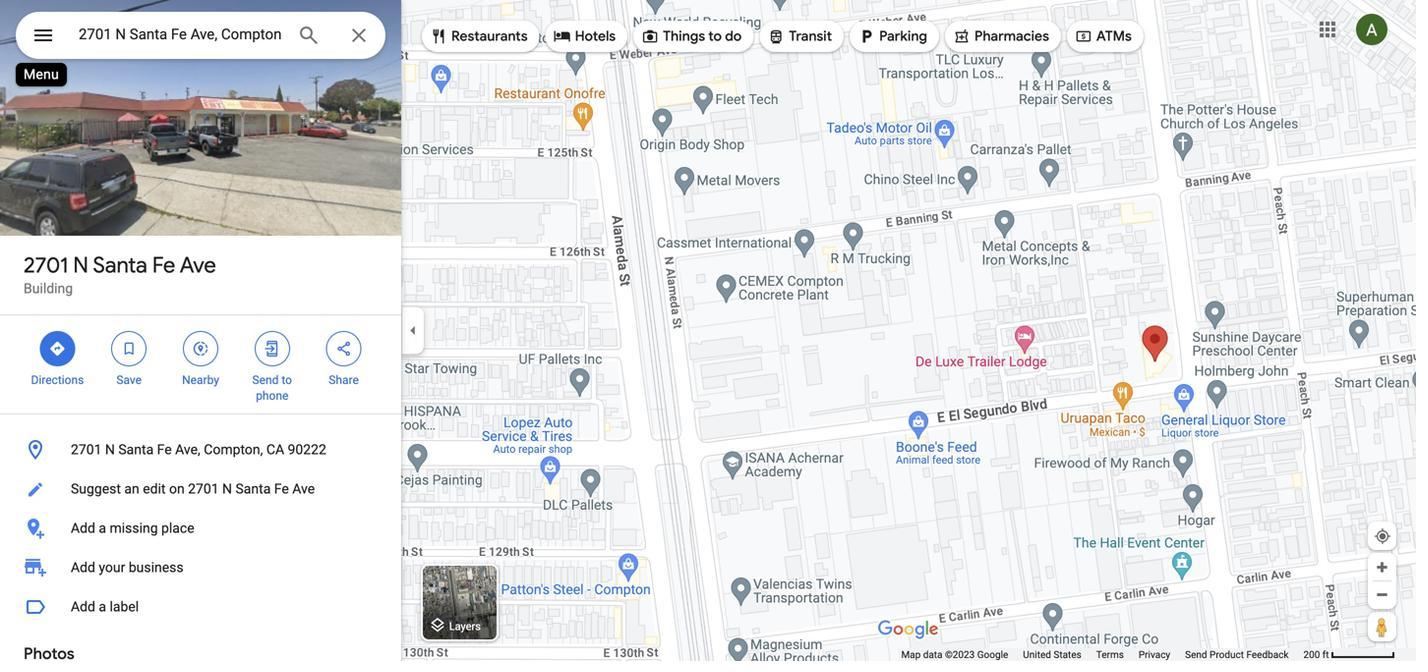 Task type: vqa. For each thing, say whether or not it's contained in the screenshot.
third Add
yes



Task type: locate. For each thing, give the bounding box(es) containing it.
santa up an
[[118, 442, 154, 458]]

directions
[[31, 374, 84, 388]]

send inside 'send to phone'
[[252, 374, 279, 388]]

0 vertical spatial santa
[[93, 252, 147, 279]]

suggest an edit on 2701 n santa fe ave button
[[0, 470, 401, 510]]

data
[[923, 650, 943, 661]]

1 vertical spatial 2701
[[71, 442, 102, 458]]

privacy button
[[1139, 649, 1171, 662]]

3 add from the top
[[71, 600, 95, 616]]

2 a from the top
[[99, 600, 106, 616]]

santa down compton,
[[236, 481, 271, 498]]

ave
[[180, 252, 216, 279], [292, 481, 315, 498]]

1 vertical spatial to
[[282, 374, 292, 388]]

1 a from the top
[[99, 521, 106, 537]]

200 ft
[[1304, 650, 1329, 661]]

0 vertical spatial to
[[708, 28, 722, 45]]

1 add from the top
[[71, 521, 95, 537]]

200 ft button
[[1304, 650, 1396, 661]]

send
[[252, 374, 279, 388], [1185, 650, 1207, 661]]

a for missing
[[99, 521, 106, 537]]

2 add from the top
[[71, 560, 95, 576]]

collapse side panel image
[[402, 320, 424, 342]]

send inside button
[[1185, 650, 1207, 661]]

2701 N Santa Fe Ave, Compton, CA 90222 field
[[16, 12, 386, 59]]

0 horizontal spatial send
[[252, 374, 279, 388]]

none field inside 2701 n santa fe ave, compton, ca 90222 field
[[79, 23, 281, 46]]

fe
[[152, 252, 175, 279], [157, 442, 172, 458], [274, 481, 289, 498]]


[[335, 338, 353, 360]]

0 horizontal spatial to
[[282, 374, 292, 388]]

map
[[901, 650, 921, 661]]

footer inside google maps element
[[901, 649, 1304, 662]]

ave inside button
[[292, 481, 315, 498]]

product
[[1210, 650, 1244, 661]]

2701 inside button
[[188, 481, 219, 498]]

add a missing place
[[71, 521, 194, 537]]

2701 n santa fe ave, compton, ca 90222
[[71, 442, 326, 458]]

transit
[[789, 28, 832, 45]]

to
[[708, 28, 722, 45], [282, 374, 292, 388]]

1 horizontal spatial 2701
[[71, 442, 102, 458]]

add left your
[[71, 560, 95, 576]]

place
[[161, 521, 194, 537]]

fe for ave,
[[157, 442, 172, 458]]

add left label
[[71, 600, 95, 616]]


[[430, 26, 448, 47]]

a
[[99, 521, 106, 537], [99, 600, 106, 616]]

2701 up suggest on the left
[[71, 442, 102, 458]]

1 vertical spatial fe
[[157, 442, 172, 458]]

zoom in image
[[1375, 561, 1390, 575]]

2701 up building
[[24, 252, 68, 279]]

send to phone
[[252, 374, 292, 403]]

add a label
[[71, 600, 139, 616]]

None field
[[79, 23, 281, 46]]

send for send to phone
[[252, 374, 279, 388]]

layers
[[449, 621, 481, 633]]

2701
[[24, 252, 68, 279], [71, 442, 102, 458], [188, 481, 219, 498]]

santa inside 2701 n santa fe ave building
[[93, 252, 147, 279]]

 pharmacies
[[953, 26, 1049, 47]]

ave down 90222
[[292, 481, 315, 498]]

a inside the add a label button
[[99, 600, 106, 616]]

on
[[169, 481, 185, 498]]

add down suggest on the left
[[71, 521, 95, 537]]

0 vertical spatial add
[[71, 521, 95, 537]]

2 horizontal spatial n
[[222, 481, 232, 498]]

add your business link
[[0, 549, 401, 588]]

actions for 2701 n santa fe ave region
[[0, 316, 401, 414]]

1 vertical spatial santa
[[118, 442, 154, 458]]

ave inside 2701 n santa fe ave building
[[180, 252, 216, 279]]

add inside 'button'
[[71, 521, 95, 537]]

1 horizontal spatial send
[[1185, 650, 1207, 661]]

1 horizontal spatial n
[[105, 442, 115, 458]]

restaurants
[[451, 28, 528, 45]]

2 vertical spatial santa
[[236, 481, 271, 498]]

ave up 
[[180, 252, 216, 279]]

0 vertical spatial n
[[73, 252, 89, 279]]

2701 inside 2701 n santa fe ave building
[[24, 252, 68, 279]]

to left do
[[708, 28, 722, 45]]

nearby
[[182, 374, 219, 388]]

send up "phone"
[[252, 374, 279, 388]]

2701 n santa fe ave main content
[[0, 0, 401, 662]]

0 horizontal spatial ave
[[180, 252, 216, 279]]

fe inside 2701 n santa fe ave building
[[152, 252, 175, 279]]

0 horizontal spatial 2701
[[24, 252, 68, 279]]

90222
[[288, 442, 326, 458]]

2701 right on
[[188, 481, 219, 498]]


[[49, 338, 66, 360]]

zoom out image
[[1375, 588, 1390, 603]]

0 vertical spatial 2701
[[24, 252, 68, 279]]

a left missing
[[99, 521, 106, 537]]

 atms
[[1075, 26, 1132, 47]]

n
[[73, 252, 89, 279], [105, 442, 115, 458], [222, 481, 232, 498]]

2 vertical spatial add
[[71, 600, 95, 616]]

santa for ave,
[[118, 442, 154, 458]]

2701 inside 'button'
[[71, 442, 102, 458]]

suggest
[[71, 481, 121, 498]]

1 vertical spatial a
[[99, 600, 106, 616]]

1 horizontal spatial to
[[708, 28, 722, 45]]

1 horizontal spatial ave
[[292, 481, 315, 498]]


[[767, 26, 785, 47]]

2 vertical spatial n
[[222, 481, 232, 498]]

send left product
[[1185, 650, 1207, 661]]

0 horizontal spatial n
[[73, 252, 89, 279]]

add a missing place button
[[0, 510, 401, 549]]

google maps element
[[0, 0, 1416, 662]]

0 vertical spatial send
[[252, 374, 279, 388]]

2 horizontal spatial 2701
[[188, 481, 219, 498]]

a left label
[[99, 600, 106, 616]]

atms
[[1097, 28, 1132, 45]]

compton,
[[204, 442, 263, 458]]

 restaurants
[[430, 26, 528, 47]]

a for label
[[99, 600, 106, 616]]

0 vertical spatial fe
[[152, 252, 175, 279]]

0 vertical spatial a
[[99, 521, 106, 537]]

n inside 2701 n santa fe ave building
[[73, 252, 89, 279]]

add for add a missing place
[[71, 521, 95, 537]]

0 vertical spatial ave
[[180, 252, 216, 279]]

1 vertical spatial n
[[105, 442, 115, 458]]

a inside add a missing place 'button'
[[99, 521, 106, 537]]

to up "phone"
[[282, 374, 292, 388]]

santa up 
[[93, 252, 147, 279]]

things
[[663, 28, 705, 45]]

1 vertical spatial ave
[[292, 481, 315, 498]]

santa inside 'button'
[[118, 442, 154, 458]]

add
[[71, 521, 95, 537], [71, 560, 95, 576], [71, 600, 95, 616]]

fe inside 'button'
[[157, 442, 172, 458]]

2 vertical spatial fe
[[274, 481, 289, 498]]

add inside button
[[71, 600, 95, 616]]

2701 n santa fe ave, compton, ca 90222 button
[[0, 431, 401, 470]]

1 vertical spatial add
[[71, 560, 95, 576]]

2 vertical spatial 2701
[[188, 481, 219, 498]]

add your business
[[71, 560, 184, 576]]

suggest an edit on 2701 n santa fe ave
[[71, 481, 315, 498]]

santa
[[93, 252, 147, 279], [118, 442, 154, 458], [236, 481, 271, 498]]

states
[[1054, 650, 1082, 661]]

footer
[[901, 649, 1304, 662]]

footer containing map data ©2023 google
[[901, 649, 1304, 662]]

n inside 2701 n santa fe ave, compton, ca 90222 'button'
[[105, 442, 115, 458]]

1 vertical spatial send
[[1185, 650, 1207, 661]]

add for add a label
[[71, 600, 95, 616]]



Task type: describe. For each thing, give the bounding box(es) containing it.
do
[[725, 28, 742, 45]]


[[1075, 26, 1093, 47]]

united states
[[1023, 650, 1082, 661]]

edit
[[143, 481, 166, 498]]

your
[[99, 560, 125, 576]]

map data ©2023 google
[[901, 650, 1008, 661]]


[[120, 338, 138, 360]]

business
[[129, 560, 184, 576]]

ca
[[266, 442, 284, 458]]

 search field
[[16, 12, 386, 63]]

santa for ave
[[93, 252, 147, 279]]

 parking
[[858, 26, 927, 47]]

fe for ave
[[152, 252, 175, 279]]

 things to do
[[641, 26, 742, 47]]

privacy
[[1139, 650, 1171, 661]]


[[553, 26, 571, 47]]

ft
[[1323, 650, 1329, 661]]

feedback
[[1247, 650, 1289, 661]]

send product feedback
[[1185, 650, 1289, 661]]

200
[[1304, 650, 1320, 661]]

 hotels
[[553, 26, 616, 47]]

send product feedback button
[[1185, 649, 1289, 662]]

pharmacies
[[975, 28, 1049, 45]]

show your location image
[[1374, 528, 1392, 546]]

parking
[[879, 28, 927, 45]]

an
[[124, 481, 139, 498]]

terms
[[1096, 650, 1124, 661]]

n for ave,
[[105, 442, 115, 458]]

fe inside button
[[274, 481, 289, 498]]

phone
[[256, 390, 289, 403]]

save
[[116, 374, 142, 388]]

santa inside button
[[236, 481, 271, 498]]

missing
[[110, 521, 158, 537]]

n for ave
[[73, 252, 89, 279]]

©2023
[[945, 650, 975, 661]]

 button
[[16, 12, 71, 63]]

google account: angela cha  
(angela.cha@adept.ai) image
[[1356, 14, 1388, 45]]

add for add your business
[[71, 560, 95, 576]]

send for send product feedback
[[1185, 650, 1207, 661]]

label
[[110, 600, 139, 616]]

 transit
[[767, 26, 832, 47]]

united
[[1023, 650, 1051, 661]]

google
[[977, 650, 1008, 661]]


[[953, 26, 971, 47]]

building
[[24, 281, 73, 297]]

add a label button
[[0, 588, 401, 628]]

2701 for ave,
[[71, 442, 102, 458]]

share
[[329, 374, 359, 388]]

to inside 'send to phone'
[[282, 374, 292, 388]]

terms button
[[1096, 649, 1124, 662]]

show street view coverage image
[[1368, 613, 1397, 642]]

united states button
[[1023, 649, 1082, 662]]

2701 n santa fe ave building
[[24, 252, 216, 297]]

to inside " things to do"
[[708, 28, 722, 45]]


[[858, 26, 875, 47]]

2701 for ave
[[24, 252, 68, 279]]


[[192, 338, 209, 360]]

hotels
[[575, 28, 616, 45]]

ave,
[[175, 442, 200, 458]]


[[641, 26, 659, 47]]


[[31, 21, 55, 50]]


[[263, 338, 281, 360]]

n inside suggest an edit on 2701 n santa fe ave button
[[222, 481, 232, 498]]



